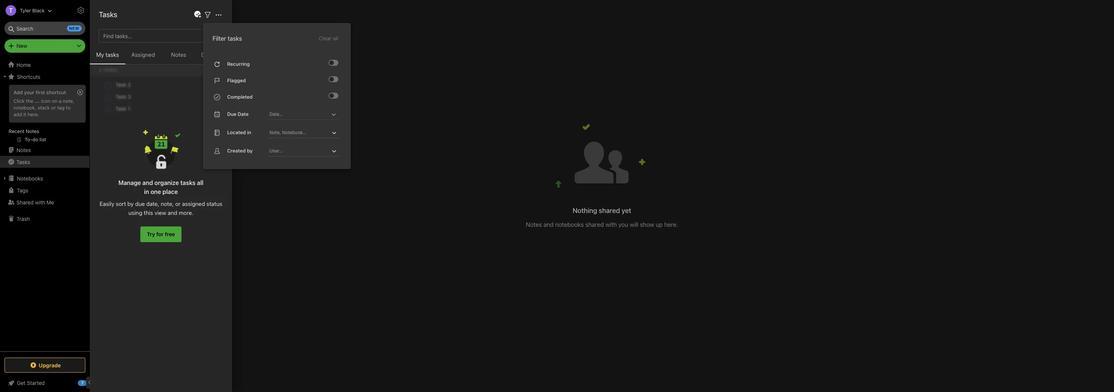 Task type: locate. For each thing, give the bounding box(es) containing it.
assigned
[[131, 51, 155, 58]]

shared right settings icon
[[101, 10, 124, 19]]

with inside tree
[[35, 199, 45, 206]]

home link
[[0, 59, 90, 71]]

or up the more. on the bottom left of the page
[[175, 201, 181, 207]]

clear
[[319, 35, 332, 41]]

click
[[13, 98, 25, 104]]

view
[[155, 210, 166, 216]]

tyler black
[[20, 7, 45, 13]]

or inside icon on a note, notebook, stack or tag to add it here.
[[51, 105, 56, 111]]

0 horizontal spatial me
[[47, 199, 54, 206]]

dates
[[213, 51, 227, 58]]

1 vertical spatial all
[[197, 180, 204, 186]]

by
[[247, 148, 253, 154], [127, 201, 134, 207]]

2 horizontal spatial with
[[606, 222, 617, 229]]

icon
[[41, 98, 51, 104]]

get
[[17, 380, 25, 387]]

1 vertical spatial and
[[168, 210, 177, 216]]

1 vertical spatial note,
[[161, 201, 174, 207]]

add your first shortcut
[[13, 89, 66, 95]]

date
[[238, 111, 249, 117]]

tasks right my
[[106, 51, 119, 58]]

with down tags button
[[35, 199, 45, 206]]

free
[[165, 231, 175, 238]]

me down tags button
[[47, 199, 54, 206]]

more actions and view options image
[[214, 10, 223, 19]]

my
[[96, 51, 104, 58]]

shortcuts
[[17, 74, 40, 80]]

notes
[[171, 51, 186, 58], [26, 128, 39, 134], [16, 147, 31, 153], [526, 222, 542, 229]]

new
[[16, 43, 27, 49]]

me
[[142, 10, 152, 19], [47, 199, 54, 206]]

0 horizontal spatial tasks
[[16, 159, 30, 165]]

all
[[333, 35, 338, 41], [197, 180, 204, 186]]

created
[[227, 148, 246, 154]]

...
[[35, 98, 40, 104]]

notes button
[[161, 50, 197, 64]]

here. right up
[[665, 222, 678, 229]]

click the ...
[[13, 98, 40, 104]]

note, notebook…
[[270, 130, 307, 135]]

0 vertical spatial and
[[142, 180, 153, 186]]

tasks right organize
[[180, 180, 196, 186]]

0 vertical spatial in
[[247, 130, 251, 136]]

yet
[[622, 207, 632, 215]]

trash
[[16, 216, 30, 222]]

tasks
[[228, 35, 242, 42], [106, 51, 119, 58], [180, 180, 196, 186]]

1 horizontal spatial by
[[247, 148, 253, 154]]

0 vertical spatial tasks
[[228, 35, 242, 42]]

0 vertical spatial note,
[[63, 98, 74, 104]]

new task image
[[193, 10, 202, 19]]

1 vertical spatial due
[[227, 111, 237, 117]]

with up find tasks… text box
[[126, 10, 140, 19]]

with left you
[[606, 222, 617, 229]]

1 vertical spatial with
[[35, 199, 45, 206]]

notes left notebooks
[[526, 222, 542, 229]]

1 vertical spatial tasks
[[106, 51, 119, 58]]

note, up the 'view' at left
[[161, 201, 174, 207]]

me up find tasks… text box
[[142, 10, 152, 19]]

0 horizontal spatial or
[[51, 105, 56, 111]]

recurring image
[[330, 60, 334, 65]]

shortcuts button
[[0, 71, 89, 83]]

expand notebooks image
[[2, 176, 8, 182]]

0 horizontal spatial with
[[35, 199, 45, 206]]

group containing add your first shortcut
[[0, 83, 89, 147]]

by right created
[[247, 148, 253, 154]]

show
[[640, 222, 655, 229]]

by left due
[[127, 201, 134, 207]]

shared down nothing shared yet
[[586, 222, 604, 229]]

0 vertical spatial here.
[[28, 112, 39, 118]]

note, inside easily sort by due date, note, or assigned status using this view and more.
[[161, 201, 174, 207]]

all right clear
[[333, 35, 338, 41]]

More actions and view options field
[[212, 10, 223, 19]]

0 horizontal spatial tasks
[[106, 51, 119, 58]]

tyler
[[20, 7, 31, 13]]

tasks inside button
[[106, 51, 119, 58]]

1 horizontal spatial due
[[227, 111, 237, 117]]

shared
[[599, 207, 620, 215], [586, 222, 604, 229]]

due left 'dates'
[[201, 51, 212, 58]]

0 vertical spatial or
[[51, 105, 56, 111]]

note,
[[63, 98, 74, 104], [161, 201, 174, 207]]

tasks right settings icon
[[99, 10, 117, 19]]

1 horizontal spatial and
[[168, 210, 177, 216]]

status
[[207, 201, 222, 207]]

tasks for my tasks
[[106, 51, 119, 58]]

completed
[[227, 94, 253, 100]]

0 horizontal spatial note,
[[63, 98, 74, 104]]

recent
[[9, 128, 24, 134]]

and right the 'view' at left
[[168, 210, 177, 216]]

here. right 'it'
[[28, 112, 39, 118]]

and inside manage and organize tasks all in one place
[[142, 180, 153, 186]]

in
[[247, 130, 251, 136], [144, 189, 149, 195]]

due left "date"
[[227, 111, 237, 117]]

first
[[36, 89, 45, 95]]

1 horizontal spatial tasks
[[180, 180, 196, 186]]

Created by field
[[268, 146, 346, 157]]

1 vertical spatial tasks
[[16, 159, 30, 165]]

or inside easily sort by due date, note, or assigned status using this view and more.
[[175, 201, 181, 207]]

0 horizontal spatial due
[[201, 51, 212, 58]]

manage and organize tasks all in one place
[[118, 180, 204, 195]]

and
[[142, 180, 153, 186], [168, 210, 177, 216], [544, 222, 554, 229]]

1 vertical spatial in
[[144, 189, 149, 195]]

and inside shared with me element
[[544, 222, 554, 229]]

icon on a note, notebook, stack or tag to add it here.
[[13, 98, 74, 118]]

notebook,
[[13, 105, 36, 111]]

due dates button
[[197, 50, 232, 64]]

note,
[[270, 130, 281, 135]]

filter
[[213, 35, 226, 42]]

shared with me up find tasks… text box
[[101, 10, 152, 19]]

your
[[24, 89, 34, 95]]

shared with me down tags button
[[16, 199, 54, 206]]

0 horizontal spatial here.
[[28, 112, 39, 118]]

0 horizontal spatial in
[[144, 189, 149, 195]]

1 horizontal spatial me
[[142, 10, 152, 19]]

my tasks
[[96, 51, 119, 58]]

shared up notes and notebooks shared with you will show up here.
[[599, 207, 620, 215]]

2 horizontal spatial tasks
[[228, 35, 242, 42]]

1 horizontal spatial shared with me
[[101, 10, 152, 19]]

1 horizontal spatial or
[[175, 201, 181, 207]]

1 horizontal spatial in
[[247, 130, 251, 136]]

1 horizontal spatial here.
[[665, 222, 678, 229]]

here.
[[28, 112, 39, 118], [665, 222, 678, 229]]

created by
[[227, 148, 253, 154]]

1 horizontal spatial shared
[[101, 10, 124, 19]]

1 horizontal spatial all
[[333, 35, 338, 41]]

located
[[227, 130, 246, 136]]

Filter tasks field
[[203, 10, 212, 19]]

0 vertical spatial shared with me
[[101, 10, 152, 19]]

new search field
[[10, 22, 82, 35]]

try
[[147, 231, 155, 238]]

or for tag
[[51, 105, 56, 111]]

tree
[[0, 59, 90, 352]]

0 vertical spatial tasks
[[99, 10, 117, 19]]

0 horizontal spatial shared with me
[[16, 199, 54, 206]]

1 vertical spatial by
[[127, 201, 134, 207]]

upgrade
[[39, 363, 61, 369]]

tasks for filter tasks
[[228, 35, 242, 42]]

tasks inside manage and organize tasks all in one place
[[180, 180, 196, 186]]

0 horizontal spatial all
[[197, 180, 204, 186]]

with
[[126, 10, 140, 19], [35, 199, 45, 206], [606, 222, 617, 229]]

Find tasks… text field
[[100, 30, 206, 42]]

Located in field
[[268, 128, 346, 138]]

shared with me
[[101, 10, 152, 19], [16, 199, 54, 206]]

2 vertical spatial tasks
[[180, 180, 196, 186]]

easily
[[100, 201, 114, 207]]

notes link
[[0, 144, 89, 156]]

shared inside tree
[[16, 199, 34, 206]]

flagged
[[227, 77, 246, 83]]

notes inside shared with me element
[[526, 222, 542, 229]]

using
[[128, 210, 142, 216]]

in right located
[[247, 130, 251, 136]]

shared down tags
[[16, 199, 34, 206]]

my tasks button
[[90, 50, 125, 64]]

group
[[0, 83, 89, 147]]

1 horizontal spatial note,
[[161, 201, 174, 207]]

0 horizontal spatial shared
[[16, 199, 34, 206]]

you
[[619, 222, 629, 229]]

2 horizontal spatial and
[[544, 222, 554, 229]]

clear all
[[319, 35, 338, 41]]

due
[[201, 51, 212, 58], [227, 111, 237, 117]]

0 vertical spatial shared
[[599, 207, 620, 215]]

1 vertical spatial shared
[[16, 199, 34, 206]]

or down on in the top left of the page
[[51, 105, 56, 111]]

0 horizontal spatial and
[[142, 180, 153, 186]]

0 vertical spatial all
[[333, 35, 338, 41]]

sort
[[116, 201, 126, 207]]

1 horizontal spatial with
[[126, 10, 140, 19]]

easily sort by due date, note, or assigned status using this view and more.
[[100, 201, 222, 216]]

tasks right filter
[[228, 35, 242, 42]]

0 vertical spatial due
[[201, 51, 212, 58]]

tasks
[[99, 10, 117, 19], [16, 159, 30, 165]]

date,
[[146, 201, 159, 207]]

2 vertical spatial and
[[544, 222, 554, 229]]

due inside button
[[201, 51, 212, 58]]

1 vertical spatial here.
[[665, 222, 678, 229]]

and left notebooks
[[544, 222, 554, 229]]

2 vertical spatial with
[[606, 222, 617, 229]]

note, up to
[[63, 98, 74, 104]]

0 horizontal spatial by
[[127, 201, 134, 207]]

up
[[656, 222, 663, 229]]

all inside 'button'
[[333, 35, 338, 41]]

in left 'one'
[[144, 189, 149, 195]]

trash link
[[0, 213, 89, 225]]

or
[[51, 105, 56, 111], [175, 201, 181, 207]]

notes down find tasks… text box
[[171, 51, 186, 58]]

for
[[156, 231, 164, 238]]

and up 'one'
[[142, 180, 153, 186]]

assigned
[[182, 201, 205, 207]]

tasks up "notebooks" on the top left
[[16, 159, 30, 165]]

tasks inside button
[[16, 159, 30, 165]]

1 vertical spatial or
[[175, 201, 181, 207]]

1 horizontal spatial tasks
[[99, 10, 117, 19]]

due dates
[[201, 51, 227, 58]]

started
[[27, 380, 45, 387]]

tags button
[[0, 185, 89, 197]]

all up assigned
[[197, 180, 204, 186]]



Task type: describe. For each thing, give the bounding box(es) containing it.
recurring
[[227, 61, 250, 67]]

get started
[[17, 380, 45, 387]]

0 vertical spatial shared
[[101, 10, 124, 19]]

try for free
[[147, 231, 175, 238]]

notes right recent
[[26, 128, 39, 134]]

completed image
[[330, 93, 334, 98]]

here. inside icon on a note, notebook, stack or tag to add it here.
[[28, 112, 39, 118]]

notebook…
[[282, 130, 307, 135]]

7
[[81, 381, 84, 386]]

tag
[[57, 105, 65, 111]]

it
[[23, 112, 26, 118]]

nothing shared yet
[[573, 207, 632, 215]]

this
[[144, 210, 153, 216]]

Account field
[[0, 3, 52, 18]]

and for notes
[[544, 222, 554, 229]]

filter tasks
[[213, 35, 242, 42]]

due date
[[227, 111, 249, 117]]

all inside manage and organize tasks all in one place
[[197, 180, 204, 186]]

tasks button
[[0, 156, 89, 168]]

here. inside shared with me element
[[665, 222, 678, 229]]

0 vertical spatial with
[[126, 10, 140, 19]]

clear all button
[[318, 34, 339, 43]]

0 vertical spatial me
[[142, 10, 152, 19]]

add
[[13, 89, 23, 95]]

will
[[630, 222, 639, 229]]

notebooks
[[17, 175, 43, 182]]

 Date picker field
[[268, 109, 346, 120]]

notes inside button
[[171, 51, 186, 58]]

date…
[[270, 111, 283, 117]]

the
[[26, 98, 33, 104]]

1 vertical spatial shared with me
[[16, 199, 54, 206]]

new
[[69, 26, 79, 31]]

by inside easily sort by due date, note, or assigned status using this view and more.
[[127, 201, 134, 207]]

nothing
[[573, 207, 597, 215]]

settings image
[[76, 6, 85, 15]]

place
[[163, 189, 178, 195]]

home
[[16, 62, 31, 68]]

notes down recent notes
[[16, 147, 31, 153]]

due for due dates
[[201, 51, 212, 58]]

note, inside icon on a note, notebook, stack or tag to add it here.
[[63, 98, 74, 104]]

flagged image
[[330, 77, 334, 81]]

and for manage
[[142, 180, 153, 186]]

due
[[135, 201, 145, 207]]

assigned button
[[125, 50, 161, 64]]

shared with me element
[[90, 0, 1115, 393]]

recent notes
[[9, 128, 39, 134]]

1 vertical spatial me
[[47, 199, 54, 206]]

try for free button
[[141, 227, 181, 243]]

to
[[66, 105, 70, 111]]

one
[[151, 189, 161, 195]]

0 vertical spatial by
[[247, 148, 253, 154]]

Help and Learning task checklist field
[[0, 378, 90, 390]]

click to collapse image
[[87, 379, 93, 388]]

shared with me link
[[0, 197, 89, 209]]

manage
[[118, 180, 141, 186]]

black
[[32, 7, 45, 13]]

a
[[59, 98, 62, 104]]

Search text field
[[10, 22, 80, 35]]

notebooks
[[556, 222, 584, 229]]

on
[[52, 98, 58, 104]]

shortcut
[[46, 89, 66, 95]]

upgrade button
[[4, 358, 85, 373]]

tree containing home
[[0, 59, 90, 352]]

notes and notebooks shared with you will show up here.
[[526, 222, 678, 229]]

due for due date
[[227, 111, 237, 117]]

1 vertical spatial shared
[[586, 222, 604, 229]]

notebooks link
[[0, 173, 89, 185]]

more.
[[179, 210, 194, 216]]

add
[[13, 112, 22, 118]]

located in
[[227, 130, 251, 136]]

filter tasks image
[[203, 10, 212, 19]]

user…
[[270, 148, 283, 154]]

and inside easily sort by due date, note, or assigned status using this view and more.
[[168, 210, 177, 216]]

in inside manage and organize tasks all in one place
[[144, 189, 149, 195]]

or for assigned
[[175, 201, 181, 207]]

tags
[[17, 187, 28, 194]]

stack
[[38, 105, 50, 111]]



Task type: vqa. For each thing, say whether or not it's contained in the screenshot.
search box in the Main 'Element'
no



